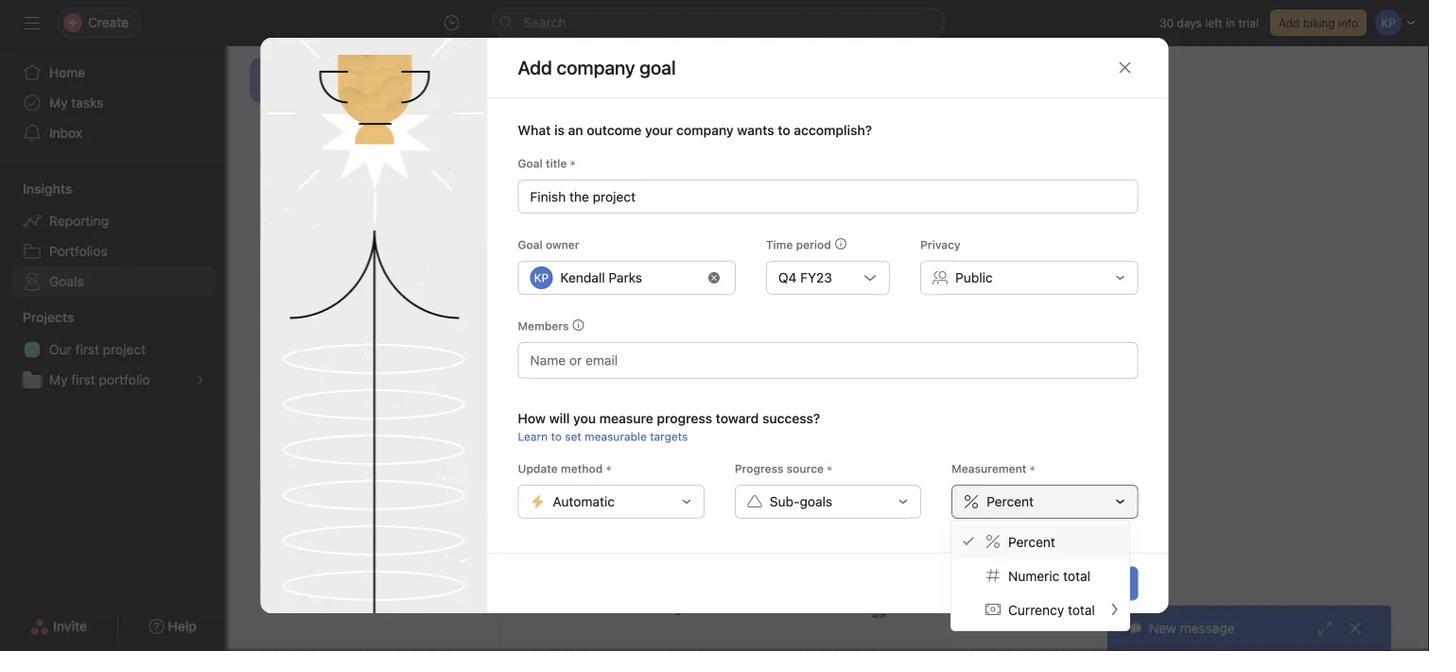 Task type: vqa. For each thing, say whether or not it's contained in the screenshot.
trial
yes



Task type: locate. For each thing, give the bounding box(es) containing it.
goal inside button
[[829, 265, 855, 281]]

1 vertical spatial total
[[1068, 602, 1095, 618]]

cancel button
[[977, 567, 1044, 601]]

my for my tasks
[[49, 95, 68, 111]]

your inside "add company goal" dialog
[[645, 123, 673, 138]]

goals inside dropdown button
[[800, 494, 833, 510]]

save goal button
[[1055, 567, 1139, 601]]

add for add goal
[[801, 265, 826, 281]]

projects
[[23, 310, 74, 325]]

0 vertical spatial total
[[1064, 568, 1091, 584]]

goals for team goals
[[348, 89, 381, 105]]

my inside global element
[[49, 95, 68, 111]]

targets
[[650, 431, 688, 444]]

my down our
[[49, 372, 68, 388]]

my goals link
[[404, 89, 460, 114]]

goal
[[518, 157, 543, 170], [518, 238, 543, 252]]

1 vertical spatial first
[[71, 372, 95, 388]]

kendall parks
[[561, 270, 643, 286]]

0 vertical spatial first
[[75, 342, 99, 358]]

percent down measurement
[[987, 494, 1034, 510]]

percent up numeric
[[1009, 534, 1056, 550]]

organization's
[[742, 206, 837, 224]]

0 vertical spatial your
[[645, 123, 673, 138]]

inbox
[[49, 125, 82, 141]]

sub-
[[770, 494, 800, 510]]

and right set
[[711, 137, 749, 164]]

what is an outcome your company wants to accomplish?
[[518, 123, 872, 138]]

connect
[[920, 183, 975, 201]]

company
[[677, 123, 734, 138]]

first for our
[[75, 342, 99, 358]]

inbox link
[[11, 118, 216, 149]]

automatic button
[[518, 485, 705, 519]]

expand new message image
[[1318, 622, 1333, 637]]

1 horizontal spatial required image
[[824, 464, 835, 475]]

0 vertical spatial goal
[[829, 265, 855, 281]]

numeric total
[[1009, 568, 1091, 584]]

and
[[711, 137, 749, 164], [890, 183, 916, 201]]

0 vertical spatial goal
[[518, 157, 543, 170]]

owner
[[546, 238, 580, 252]]

my down my workspace
[[404, 89, 423, 105]]

invite button
[[18, 610, 100, 644]]

my inside projects 'element'
[[49, 372, 68, 388]]

Name or email text field
[[530, 349, 633, 372]]

numeric total link
[[952, 559, 1130, 593]]

billing
[[1304, 16, 1335, 29]]

total
[[1064, 568, 1091, 584], [1068, 602, 1095, 618]]

add goal button
[[789, 256, 868, 290]]

Enter goal name text field
[[518, 180, 1139, 214]]

your right outcome
[[645, 123, 673, 138]]

public
[[956, 270, 993, 286]]

1 horizontal spatial to
[[729, 183, 743, 201]]

required image
[[567, 158, 579, 169], [824, 464, 835, 475], [1027, 464, 1038, 475]]

first right our
[[75, 342, 99, 358]]

percent inside percent dropdown button
[[987, 494, 1034, 510]]

goal left owner
[[518, 238, 543, 252]]

goal inside button
[[1100, 576, 1126, 592]]

0 horizontal spatial goal
[[829, 265, 855, 281]]

1 vertical spatial and
[[890, 183, 916, 201]]

numeric
[[1009, 568, 1060, 584]]

add for add top-level goals to help teams prioritize and connect work to your organization's objectives.
[[592, 183, 620, 201]]

your right work
[[1034, 183, 1065, 201]]

goal left title
[[518, 157, 543, 170]]

method
[[561, 463, 603, 476]]

total for currency total
[[1068, 602, 1095, 618]]

remove image
[[709, 272, 720, 284]]

measurable
[[585, 431, 647, 444]]

add inside add top-level goals to help teams prioritize and connect work to your organization's objectives.
[[592, 183, 620, 201]]

my first portfolio link
[[11, 365, 216, 395]]

our first project
[[49, 342, 146, 358]]

level
[[653, 183, 684, 201]]

goals
[[49, 274, 84, 290]]

our first project link
[[11, 335, 216, 365]]

0 horizontal spatial to
[[551, 431, 562, 444]]

your
[[645, 123, 673, 138], [1034, 183, 1065, 201]]

required image down the an
[[567, 158, 579, 169]]

left
[[1205, 16, 1223, 29]]

required image up sub-goals dropdown button
[[824, 464, 835, 475]]

1 goal from the top
[[518, 157, 543, 170]]

1 horizontal spatial and
[[890, 183, 916, 201]]

my goals
[[404, 89, 460, 105]]

1 vertical spatial goal
[[1100, 576, 1126, 592]]

help
[[747, 183, 776, 201]]

wants
[[737, 123, 775, 138]]

projects button
[[0, 308, 74, 327]]

0 vertical spatial and
[[711, 137, 749, 164]]

required image
[[603, 464, 614, 475]]

to left 'set'
[[551, 431, 562, 444]]

1 vertical spatial goal
[[518, 238, 543, 252]]

add goal
[[801, 265, 855, 281]]

add
[[1279, 16, 1300, 29], [518, 56, 552, 79], [592, 183, 620, 201], [801, 265, 826, 281]]

goals
[[348, 89, 381, 105], [426, 89, 460, 105], [688, 183, 725, 201], [800, 494, 833, 510]]

members
[[518, 320, 569, 333]]

update method
[[518, 463, 603, 476]]

0 vertical spatial percent
[[987, 494, 1034, 510]]

progress source
[[735, 463, 824, 476]]

goal for save goal
[[1100, 576, 1126, 592]]

2 goal from the top
[[518, 238, 543, 252]]

hide sidebar image
[[25, 15, 40, 30]]

add top-level goals to help teams prioritize and connect work to your organization's objectives.
[[592, 183, 1065, 224]]

projects element
[[0, 301, 227, 399]]

strategic goals
[[837, 137, 984, 164]]

new message
[[1150, 621, 1235, 637]]

set
[[672, 137, 706, 164]]

first
[[75, 342, 99, 358], [71, 372, 95, 388]]

1 horizontal spatial goal
[[1100, 576, 1126, 592]]

and up objectives.
[[890, 183, 916, 201]]

toward success?
[[716, 411, 821, 427]]

team goals
[[310, 89, 381, 105]]

add inside dialog
[[518, 56, 552, 79]]

0 horizontal spatial your
[[645, 123, 673, 138]]

1 horizontal spatial your
[[1034, 183, 1065, 201]]

progress
[[735, 463, 784, 476]]

privacy
[[921, 238, 961, 252]]

currency
[[1009, 602, 1065, 618]]

total for numeric total
[[1064, 568, 1091, 584]]

to
[[729, 183, 743, 201], [1017, 183, 1030, 201], [551, 431, 562, 444]]

0 horizontal spatial and
[[711, 137, 749, 164]]

add billing info
[[1279, 16, 1359, 29]]

1 vertical spatial your
[[1034, 183, 1065, 201]]

goal for add goal
[[829, 265, 855, 281]]

1 vertical spatial percent
[[1009, 534, 1056, 550]]

first down the our first project
[[71, 372, 95, 388]]

to right work
[[1017, 183, 1030, 201]]

how will you measure progress toward success? learn to set measurable targets
[[518, 411, 821, 444]]

30
[[1160, 16, 1174, 29]]

my
[[404, 89, 423, 105], [49, 95, 68, 111], [49, 372, 68, 388]]

required image up percent dropdown button
[[1027, 464, 1038, 475]]

to left help
[[729, 183, 743, 201]]

my left the tasks
[[49, 95, 68, 111]]

required image for source
[[824, 464, 835, 475]]

q4 fy23
[[779, 270, 833, 286]]

0 horizontal spatial required image
[[567, 158, 579, 169]]

is
[[554, 123, 565, 138]]



Task type: describe. For each thing, give the bounding box(es) containing it.
2 horizontal spatial to
[[1017, 183, 1030, 201]]

objectives.
[[841, 206, 915, 224]]

learn
[[518, 431, 548, 444]]

will
[[549, 411, 570, 427]]

percent button
[[952, 485, 1139, 519]]

kendall
[[561, 270, 605, 286]]

add for add billing info
[[1279, 16, 1300, 29]]

teams
[[780, 183, 822, 201]]

goals link
[[11, 267, 216, 297]]

outcome
[[587, 123, 642, 138]]

search button
[[492, 8, 946, 38]]

goal owner
[[518, 238, 580, 252]]

and inside add top-level goals to help teams prioritize and connect work to your organization's objectives.
[[890, 183, 916, 201]]

add company goal
[[518, 56, 676, 79]]

time period
[[766, 238, 831, 252]]

currency total link
[[952, 593, 1130, 627]]

portfolios link
[[11, 237, 216, 267]]

reporting
[[49, 213, 109, 229]]

goals inside add top-level goals to help teams prioritize and connect work to your organization's objectives.
[[688, 183, 725, 201]]

top-
[[624, 183, 653, 201]]

trial
[[1239, 16, 1259, 29]]

my tasks
[[49, 95, 103, 111]]

measurement
[[952, 463, 1027, 476]]

achieve
[[754, 137, 832, 164]]

our
[[49, 342, 72, 358]]

first for my
[[71, 372, 95, 388]]

team
[[310, 89, 344, 105]]

team goals link
[[310, 89, 381, 114]]

save goal
[[1067, 576, 1126, 592]]

parks
[[609, 270, 643, 286]]

search list box
[[492, 8, 946, 38]]

close this dialog image
[[1118, 60, 1133, 75]]

set and achieve strategic goals
[[672, 137, 984, 164]]

insights
[[23, 181, 72, 197]]

time
[[766, 238, 793, 252]]

add company goal dialog
[[261, 38, 1169, 643]]

search
[[524, 15, 566, 30]]

company goal
[[557, 56, 676, 79]]

cancel
[[989, 576, 1031, 592]]

period
[[796, 238, 831, 252]]

title
[[546, 157, 567, 170]]

how
[[518, 411, 546, 427]]

percent link
[[952, 525, 1130, 559]]

my workspace
[[310, 58, 433, 80]]

measure
[[600, 411, 654, 427]]

my for my first portfolio
[[49, 372, 68, 388]]

sub-goals
[[770, 494, 833, 510]]

reporting link
[[11, 206, 216, 237]]

goals for sub-goals
[[800, 494, 833, 510]]

global element
[[0, 46, 227, 160]]

kp
[[534, 272, 549, 285]]

to accomplish?
[[778, 123, 872, 138]]

sub-goals button
[[735, 485, 922, 519]]

automatic
[[553, 494, 615, 510]]

insights element
[[0, 172, 227, 301]]

update
[[518, 463, 558, 476]]

add for add company goal
[[518, 56, 552, 79]]

an
[[568, 123, 583, 138]]

my first portfolio
[[49, 372, 150, 388]]

project
[[103, 342, 146, 358]]

to inside the how will you measure progress toward success? learn to set measurable targets
[[551, 431, 562, 444]]

what
[[518, 123, 551, 138]]

goals for my goals
[[426, 89, 460, 105]]

prioritize
[[826, 183, 886, 201]]

learn to set measurable targets link
[[518, 431, 688, 444]]

goal title
[[518, 157, 567, 170]]

source
[[787, 463, 824, 476]]

info
[[1339, 16, 1359, 29]]

q4
[[779, 270, 797, 286]]

my for my goals
[[404, 89, 423, 105]]

goal for goal title
[[518, 157, 543, 170]]

2 horizontal spatial required image
[[1027, 464, 1038, 475]]

your inside add top-level goals to help teams prioritize and connect work to your organization's objectives.
[[1034, 183, 1065, 201]]

invite
[[53, 619, 87, 635]]

save
[[1067, 576, 1097, 592]]

goal for goal owner
[[518, 238, 543, 252]]

work
[[979, 183, 1013, 201]]

my tasks link
[[11, 88, 216, 118]]

close image
[[1348, 622, 1363, 637]]

30 days left in trial
[[1160, 16, 1259, 29]]

q4 fy23 button
[[766, 261, 890, 295]]

tasks
[[71, 95, 103, 111]]

portfolios
[[49, 244, 108, 259]]

you
[[573, 411, 596, 427]]

set
[[565, 431, 582, 444]]

add billing info button
[[1271, 9, 1367, 36]]

home link
[[11, 58, 216, 88]]

currency total
[[1009, 602, 1095, 618]]

insights button
[[0, 180, 72, 199]]

in
[[1226, 16, 1236, 29]]

required image for title
[[567, 158, 579, 169]]

percent inside percent link
[[1009, 534, 1056, 550]]



